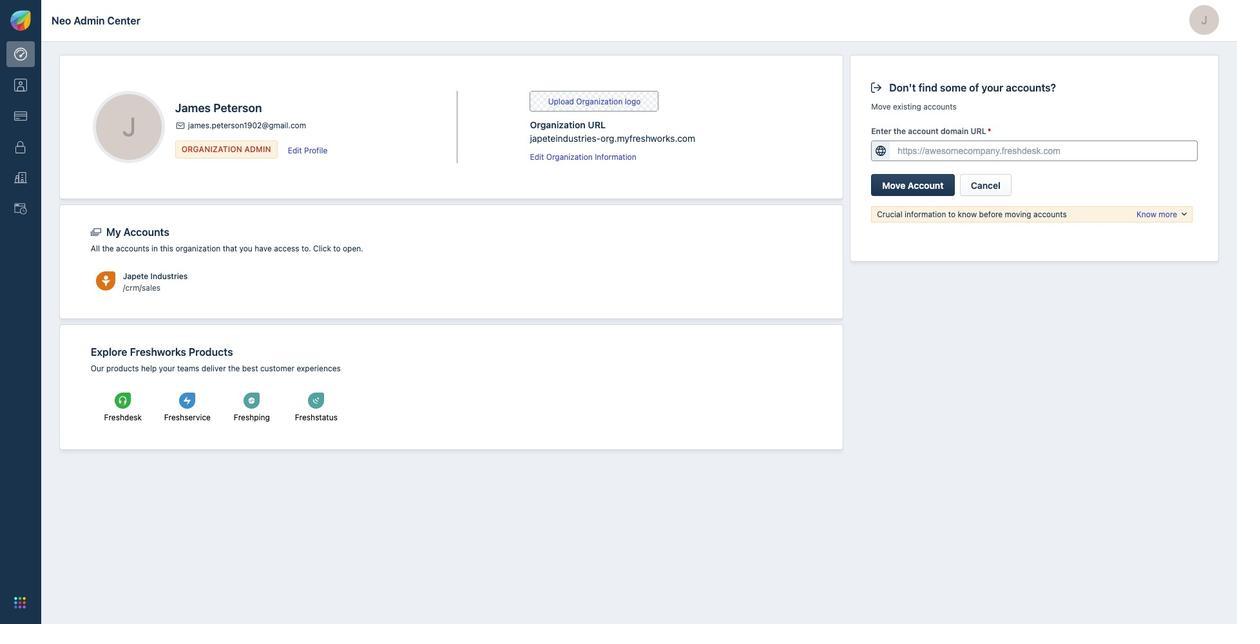 Task type: describe. For each thing, give the bounding box(es) containing it.
the for accounts
[[102, 244, 114, 253]]

freshdesk image
[[115, 393, 131, 409]]

organization admin
[[182, 144, 271, 154]]

upload organization logo
[[548, 96, 641, 106]]

all
[[91, 244, 100, 253]]

/crm/sales
[[123, 283, 161, 292]]

james peterson main content
[[59, 42, 1220, 624]]

organization for upload
[[577, 96, 623, 106]]

don't find some of your accounts?
[[890, 82, 1057, 93]]

teams
[[177, 364, 199, 373]]

move for move existing accounts
[[872, 102, 891, 111]]

my subscriptions image
[[14, 110, 27, 123]]

1 horizontal spatial your
[[982, 82, 1004, 93]]

of
[[970, 82, 980, 93]]

enter
[[872, 126, 892, 136]]

freshdesk
[[104, 413, 142, 422]]

help
[[141, 364, 157, 373]]

1 vertical spatial to
[[333, 244, 341, 253]]

organization
[[182, 144, 242, 154]]

edit organization information link
[[530, 150, 637, 162]]

explore freshworks products our products help your teams deliver the best customer experiences
[[91, 346, 341, 373]]

in
[[152, 244, 158, 253]]

freshworks crm image
[[96, 271, 115, 291]]

domain
[[941, 126, 969, 136]]

freshworks switcher image
[[14, 597, 26, 609]]

information
[[905, 209, 947, 219]]

1 vertical spatial accounts
[[1034, 209, 1067, 219]]

profile picture image inside james peterson main content
[[96, 94, 162, 160]]

our
[[91, 364, 104, 373]]

the inside 'explore freshworks products our products help your teams deliver the best customer experiences'
[[228, 364, 240, 373]]

the for account
[[894, 126, 906, 136]]

cancel
[[971, 180, 1001, 191]]

freshservice
[[164, 413, 211, 422]]

industries
[[151, 271, 188, 281]]

moving
[[1005, 209, 1032, 219]]

my accounts
[[106, 226, 169, 238]]

move account button
[[872, 174, 955, 196]]

freshping
[[234, 413, 270, 422]]

profile
[[304, 146, 328, 155]]

neo admin center image
[[14, 48, 27, 61]]

edit for edit organization information
[[530, 152, 544, 162]]

japete
[[123, 271, 148, 281]]

0 vertical spatial to
[[949, 209, 956, 219]]

customer
[[260, 364, 295, 373]]

edit profile
[[288, 146, 328, 155]]

japeteindustries-
[[530, 133, 601, 144]]

find
[[919, 82, 938, 93]]

neo admin center
[[52, 15, 140, 26]]

logo
[[625, 96, 641, 106]]

url inside organization url japeteindustries-org.myfreshworks.com
[[588, 119, 606, 130]]

security image
[[14, 141, 27, 154]]

more
[[1159, 209, 1178, 219]]

some
[[940, 82, 967, 93]]



Task type: locate. For each thing, give the bounding box(es) containing it.
accounts
[[124, 226, 169, 238]]

have
[[255, 244, 272, 253]]

2 vertical spatial accounts
[[116, 244, 149, 253]]

center
[[107, 15, 140, 26]]

freshworks icon image
[[10, 10, 31, 31]]

url
[[588, 119, 606, 130], [971, 126, 987, 136]]

1 horizontal spatial profile picture image
[[1190, 5, 1220, 35]]

users image
[[14, 79, 27, 92]]

account
[[908, 126, 939, 136]]

Enter the account domain URL text field
[[890, 141, 1198, 160]]

accounts down find
[[924, 102, 957, 111]]

don't
[[890, 82, 916, 93]]

the
[[894, 126, 906, 136], [102, 244, 114, 253], [228, 364, 240, 373]]

admin
[[74, 15, 105, 26]]

1 vertical spatial the
[[102, 244, 114, 253]]

to right click
[[333, 244, 341, 253]]

move account
[[883, 180, 944, 191]]

1 horizontal spatial accounts
[[924, 102, 957, 111]]

explore
[[91, 346, 127, 358]]

you
[[239, 244, 253, 253]]

0 vertical spatial accounts
[[924, 102, 957, 111]]

org.myfreshworks.com
[[601, 133, 696, 144]]

organization
[[577, 96, 623, 106], [530, 119, 586, 130], [546, 152, 593, 162]]

edit down 'japeteindustries-'
[[530, 152, 544, 162]]

0 horizontal spatial edit
[[288, 146, 302, 155]]

0 vertical spatial organization
[[577, 96, 623, 106]]

2 vertical spatial the
[[228, 364, 240, 373]]

best
[[242, 364, 258, 373]]

0 vertical spatial the
[[894, 126, 906, 136]]

0 vertical spatial profile picture image
[[1190, 5, 1220, 35]]

that
[[223, 244, 237, 253]]

deliver
[[202, 364, 226, 373]]

japete industries /crm/sales
[[123, 271, 188, 292]]

cancel button
[[960, 174, 1012, 196]]

0 horizontal spatial your
[[159, 364, 175, 373]]

freshservice image
[[179, 393, 196, 409]]

know
[[1137, 209, 1157, 219]]

profile picture image
[[1190, 5, 1220, 35], [96, 94, 162, 160]]

2 horizontal spatial the
[[894, 126, 906, 136]]

0 vertical spatial move
[[872, 102, 891, 111]]

1 horizontal spatial to
[[949, 209, 956, 219]]

existing
[[894, 102, 922, 111]]

organization for edit
[[546, 152, 593, 162]]

the right all
[[102, 244, 114, 253]]

0 horizontal spatial to
[[333, 244, 341, 253]]

1 horizontal spatial url
[[971, 126, 987, 136]]

edit profile link
[[288, 144, 328, 155]]

to
[[949, 209, 956, 219], [333, 244, 341, 253]]

move up the enter
[[872, 102, 891, 111]]

products
[[189, 346, 233, 358]]

admin
[[245, 144, 271, 154]]

accounts?
[[1006, 82, 1057, 93]]

edit
[[288, 146, 302, 155], [530, 152, 544, 162]]

james
[[175, 101, 211, 115]]

your right the of
[[982, 82, 1004, 93]]

move for move account
[[883, 180, 906, 191]]

edit left the profile
[[288, 146, 302, 155]]

accounts for james peterson
[[116, 244, 149, 253]]

edit for edit profile
[[288, 146, 302, 155]]

enter the account domain url
[[872, 126, 987, 136]]

0 horizontal spatial the
[[102, 244, 114, 253]]

organization inside organization url japeteindustries-org.myfreshworks.com
[[530, 119, 586, 130]]

your inside 'explore freshworks products our products help your teams deliver the best customer experiences'
[[159, 364, 175, 373]]

freshstatus image
[[308, 393, 324, 409]]

upload
[[548, 96, 574, 106]]

1 vertical spatial your
[[159, 364, 175, 373]]

organization
[[176, 244, 221, 253]]

2 horizontal spatial accounts
[[1034, 209, 1067, 219]]

0 vertical spatial your
[[982, 82, 1004, 93]]

1 horizontal spatial the
[[228, 364, 240, 373]]

access
[[274, 244, 299, 253]]

information
[[595, 152, 637, 162]]

neo
[[52, 15, 71, 26]]

organization image
[[14, 172, 27, 184]]

experiences
[[297, 364, 341, 373]]

freshping image
[[244, 393, 260, 409]]

1 vertical spatial move
[[883, 180, 906, 191]]

organization up organization url japeteindustries-org.myfreshworks.com
[[577, 96, 623, 106]]

all the accounts in this organization that you have access to. click to open.
[[91, 244, 364, 253]]

know
[[958, 209, 977, 219]]

2 vertical spatial organization
[[546, 152, 593, 162]]

1 horizontal spatial edit
[[530, 152, 544, 162]]

my
[[106, 226, 121, 238]]

url right domain
[[971, 126, 987, 136]]

accounts
[[924, 102, 957, 111], [1034, 209, 1067, 219], [116, 244, 149, 253]]

0 horizontal spatial profile picture image
[[96, 94, 162, 160]]

freshstatus
[[295, 413, 338, 422]]

open.
[[343, 244, 364, 253]]

products
[[106, 364, 139, 373]]

move inside 'button'
[[883, 180, 906, 191]]

this
[[160, 244, 173, 253]]

audit logs image
[[14, 203, 27, 215]]

move
[[872, 102, 891, 111], [883, 180, 906, 191]]

organization down 'japeteindustries-'
[[546, 152, 593, 162]]

edit organization information
[[530, 152, 637, 162]]

know more
[[1137, 209, 1178, 219]]

0 horizontal spatial accounts
[[116, 244, 149, 253]]

accounts right moving
[[1034, 209, 1067, 219]]

accounts down my accounts
[[116, 244, 149, 253]]

james peterson
[[175, 101, 262, 115]]

your right help on the left bottom of the page
[[159, 364, 175, 373]]

peterson
[[214, 101, 262, 115]]

to.
[[302, 244, 311, 253]]

james.peterson1902@gmail.com
[[188, 121, 306, 130]]

0 horizontal spatial url
[[588, 119, 606, 130]]

account
[[908, 180, 944, 191]]

click
[[313, 244, 331, 253]]

crucial
[[878, 209, 903, 219]]

to left know on the right
[[949, 209, 956, 219]]

your
[[982, 82, 1004, 93], [159, 364, 175, 373]]

the left best
[[228, 364, 240, 373]]

organization inside edit organization information link
[[546, 152, 593, 162]]

accounts for upload organization logo
[[924, 102, 957, 111]]

move existing accounts
[[872, 102, 957, 111]]

1 vertical spatial organization
[[530, 119, 586, 130]]

the right the enter
[[894, 126, 906, 136]]

url down upload organization logo
[[588, 119, 606, 130]]

organization up 'japeteindustries-'
[[530, 119, 586, 130]]

before
[[980, 209, 1003, 219]]

freshworks
[[130, 346, 186, 358]]

organization url japeteindustries-org.myfreshworks.com
[[530, 119, 696, 144]]

move up the crucial
[[883, 180, 906, 191]]

1 vertical spatial profile picture image
[[96, 94, 162, 160]]

crucial information to know before moving accounts
[[878, 209, 1067, 219]]



Task type: vqa. For each thing, say whether or not it's contained in the screenshot.
the Search your CRM... text field
no



